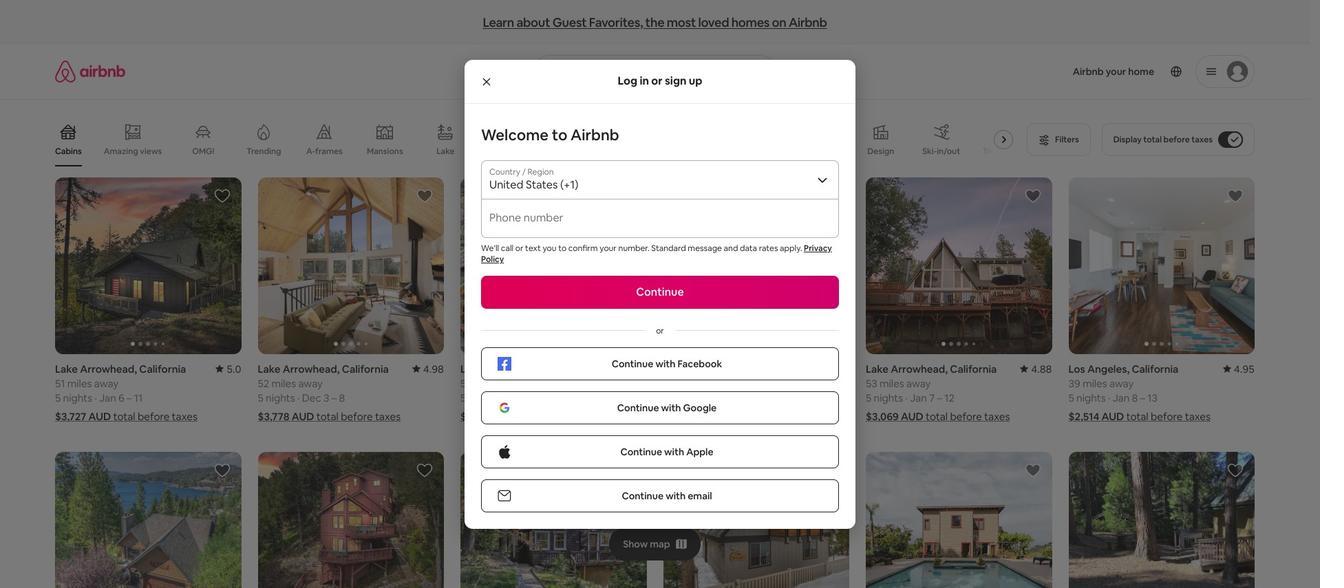 Task type: describe. For each thing, give the bounding box(es) containing it.
learn about guest favorites, the most loved homes on airbnb
[[483, 14, 828, 30]]

continue for continue with facebook
[[612, 358, 654, 370]]

facebook
[[678, 358, 723, 370]]

add guests
[[687, 65, 738, 78]]

you
[[543, 243, 557, 254]]

11
[[134, 392, 143, 405]]

before for lake arrowhead, california 51 miles away 5 nights · jan 6 – 11 $3,727 aud total before taxes
[[138, 410, 170, 424]]

53
[[866, 377, 878, 390]]

profile element
[[793, 44, 1256, 99]]

before for los angeles, california 39 miles away 5 nights · jan 8 – 13 $2,514 aud total before taxes
[[1151, 410, 1183, 424]]

log
[[618, 74, 638, 88]]

display total before taxes
[[1114, 134, 1214, 145]]

total for lake arrowhead, california 52 miles away 5 nights · dec 3 – 8 $2,411 aud total before taxes
[[517, 410, 539, 424]]

los
[[1069, 363, 1086, 376]]

email
[[688, 490, 713, 502]]

miles for lake arrowhead, california 51 miles away 5 nights · jan 6 – 11 $3,727 aud total before taxes
[[67, 377, 92, 390]]

4.94
[[626, 363, 647, 376]]

nights for $3,727 aud
[[63, 392, 92, 405]]

2 vertical spatial or
[[656, 325, 664, 336]]

continue for continue with email
[[622, 490, 664, 502]]

a-
[[306, 146, 315, 157]]

we'll
[[481, 243, 499, 254]]

privacy policy link
[[481, 243, 833, 265]]

continue with google button
[[481, 392, 840, 425]]

+1 telephone field
[[505, 217, 831, 230]]

4.98 out of 5 average rating image
[[412, 363, 444, 376]]

away for $3,069 aud
[[907, 377, 931, 390]]

design
[[868, 146, 895, 157]]

with for google
[[661, 402, 682, 414]]

in/out
[[937, 146, 961, 157]]

ski-in/out
[[923, 146, 961, 157]]

total for lake arrowhead, california 53 miles away 5 nights · jan 7 – 12 $3,069 aud total before taxes
[[926, 410, 948, 424]]

1 5.0 from the left
[[227, 363, 241, 376]]

$2,514 aud
[[1069, 410, 1125, 424]]

any week
[[620, 65, 665, 78]]

standard
[[652, 243, 686, 254]]

arrowhead, for $3,727 aud
[[80, 363, 137, 376]]

message
[[688, 243, 722, 254]]

· for $3,069 aud
[[906, 392, 908, 405]]

privacy policy
[[481, 243, 833, 265]]

group containing amazing views
[[55, 113, 1028, 167]]

guests
[[708, 65, 738, 78]]

california for lake arrowhead, california 53 miles away 5 nights · jan 7 – 12 $3,069 aud total before taxes
[[951, 363, 997, 376]]

week
[[640, 65, 665, 78]]

taxes for lake arrowhead, california 52 miles away 5 nights · dec 3 – 8 $2,411 aud total before taxes
[[576, 410, 601, 424]]

views
[[140, 146, 162, 157]]

omg!
[[192, 146, 215, 157]]

7
[[930, 392, 935, 405]]

2 5.0 from the left
[[835, 363, 850, 376]]

arrowhead, for $2,258 aud
[[689, 363, 746, 376]]

with for apple
[[665, 446, 685, 458]]

5.0 out of 5 average rating image for lake arrowhead, california 52 miles away 5 nights · jan 14 – 19 $2,258 aud
[[824, 363, 850, 376]]

call
[[501, 243, 514, 254]]

$2,258 aud button
[[664, 410, 807, 424]]

any
[[620, 65, 638, 78]]

show map
[[623, 539, 671, 551]]

lake arrowhead, california 53 miles away 5 nights · jan 7 – 12 $3,069 aud total before taxes
[[866, 363, 1011, 424]]

in
[[640, 74, 649, 88]]

lake arrowhead, california 51 miles away 5 nights · jan 6 – 11 $3,727 aud total before taxes
[[55, 363, 198, 424]]

nights for $3,778 aud
[[266, 392, 295, 405]]

number.
[[619, 243, 650, 254]]

nights for $3,069 aud
[[874, 392, 904, 405]]

52 for lake arrowhead, california 52 miles away 5 nights · dec 3 – 8 $3,778 aud total before taxes
[[258, 377, 269, 390]]

nights for $2,514 aud
[[1077, 392, 1106, 405]]

14
[[727, 392, 737, 405]]

apple
[[687, 446, 714, 458]]

away for $3,778 aud
[[299, 377, 323, 390]]

we'll call or text you to confirm your number. standard message and data rates apply.
[[481, 243, 803, 254]]

$2,411 aud
[[461, 410, 515, 424]]

ski-
[[923, 146, 937, 157]]

tiny
[[983, 146, 999, 157]]

with for email
[[666, 490, 686, 502]]

$3,727 aud
[[55, 410, 111, 424]]

taxes for lake arrowhead, california 52 miles away 5 nights · dec 3 – 8 $3,778 aud total before taxes
[[375, 410, 401, 424]]

rates
[[759, 243, 779, 254]]

lake for lake arrowhead, california 51 miles away 5 nights · jan 6 – 11 $3,727 aud total before taxes
[[55, 363, 78, 376]]

with for facebook
[[656, 358, 676, 370]]

4.95 out of 5 average rating image
[[1224, 363, 1256, 376]]

add
[[687, 65, 706, 78]]

+1
[[490, 216, 501, 230]]

most
[[667, 14, 696, 30]]

favorites,
[[589, 14, 643, 30]]

apply.
[[780, 243, 803, 254]]

· for $3,727 aud
[[95, 392, 97, 405]]

lake for lake arrowhead, california 52 miles away 5 nights · jan 14 – 19 $2,258 aud
[[664, 363, 686, 376]]

miles for lake arrowhead, california 52 miles away 5 nights · jan 14 – 19 $2,258 aud
[[677, 377, 702, 390]]

angeles,
[[1088, 363, 1130, 376]]

arrowhead, for $3,778 aud
[[283, 363, 340, 376]]

$2,258 aud
[[664, 410, 721, 424]]

on
[[772, 14, 787, 30]]

lake arrowhead, california 52 miles away 5 nights · jan 14 – 19 $2,258 aud
[[664, 363, 795, 424]]

arrowhead, for $2,411 aud
[[486, 363, 543, 376]]

continue with apple
[[621, 446, 714, 458]]

add to wishlist: crestline, california image
[[417, 463, 433, 479]]

amazing views
[[104, 146, 162, 157]]

8 for $2,411 aud
[[542, 392, 548, 405]]

0 vertical spatial homes
[[732, 14, 770, 30]]

california for los angeles, california 39 miles away 5 nights · jan 8 – 13 $2,514 aud total before taxes
[[1132, 363, 1179, 376]]

show
[[623, 539, 648, 551]]

4.94 out of 5 average rating image
[[615, 363, 647, 376]]

continue with email button
[[481, 480, 840, 513]]

add to wishlist: lake arrowhead, california image for lake arrowhead, california 53 miles away 5 nights · jan 7 – 12 $3,069 aud total before taxes
[[1025, 188, 1042, 205]]

away for $2,411 aud
[[501, 377, 526, 390]]

total for lake arrowhead, california 52 miles away 5 nights · dec 3 – 8 $3,778 aud total before taxes
[[317, 410, 339, 424]]

sign
[[665, 74, 687, 88]]

5.0 out of 5 average rating image for lake arrowhead, california 51 miles away 5 nights · jan 6 – 11 $3,727 aud total before taxes
[[216, 363, 241, 376]]

19
[[747, 392, 757, 405]]

data
[[740, 243, 758, 254]]

4.95
[[1235, 363, 1256, 376]]

jan for jan 8 – 13
[[1113, 392, 1130, 405]]

log in dialog
[[465, 60, 856, 529]]

8 for $3,778 aud
[[339, 392, 345, 405]]

1 horizontal spatial airbnb
[[789, 14, 828, 30]]

los angeles, california 39 miles away 5 nights · jan 8 – 13 $2,514 aud total before taxes
[[1069, 363, 1211, 424]]

jan for jan 6 – 11
[[99, 392, 116, 405]]

lake arrowhead, california 52 miles away 5 nights · dec 3 – 8 $2,411 aud total before taxes
[[461, 363, 601, 424]]

before for lake arrowhead, california 52 miles away 5 nights · dec 3 – 8 $3,778 aud total before taxes
[[341, 410, 373, 424]]

learn
[[483, 14, 514, 30]]

show map button
[[610, 528, 701, 561]]

display
[[1114, 134, 1142, 145]]

privacy
[[804, 243, 833, 254]]



Task type: vqa. For each thing, say whether or not it's contained in the screenshot.
COOKING element
no



Task type: locate. For each thing, give the bounding box(es) containing it.
miles for lake arrowhead, california 52 miles away 5 nights · dec 3 – 8 $2,411 aud total before taxes
[[474, 377, 499, 390]]

3 away from the left
[[501, 377, 526, 390]]

· inside the lake arrowhead, california 52 miles away 5 nights · dec 3 – 8 $2,411 aud total before taxes
[[500, 392, 503, 405]]

6 · from the left
[[1109, 392, 1111, 405]]

nights inside the lake arrowhead, california 52 miles away 5 nights · dec 3 – 8 $2,411 aud total before taxes
[[469, 392, 498, 405]]

homes right the tiny
[[1001, 146, 1028, 157]]

taxes
[[1192, 134, 1214, 145], [172, 410, 198, 424], [375, 410, 401, 424], [576, 410, 601, 424], [985, 410, 1011, 424], [1186, 410, 1211, 424]]

3 8 from the left
[[1133, 392, 1139, 405]]

12
[[945, 392, 955, 405]]

taxes inside the lake arrowhead, california 52 miles away 5 nights · dec 3 – 8 $2,411 aud total before taxes
[[576, 410, 601, 424]]

continue with google
[[618, 402, 717, 414]]

· inside lake arrowhead, california 52 miles away 5 nights · jan 14 – 19 $2,258 aud
[[703, 392, 705, 405]]

lake for lake arrowhead, california 52 miles away 5 nights · dec 3 – 8 $3,778 aud total before taxes
[[258, 363, 281, 376]]

1 horizontal spatial 52
[[461, 377, 472, 390]]

lake
[[437, 146, 455, 157], [55, 363, 78, 376], [258, 363, 281, 376], [461, 363, 484, 376], [664, 363, 686, 376], [866, 363, 889, 376]]

or for sign
[[652, 74, 663, 88]]

airbnb inside log in dialog
[[571, 125, 620, 144]]

5.0
[[227, 363, 241, 376], [835, 363, 850, 376]]

1 horizontal spatial 5.0 out of 5 average rating image
[[824, 363, 850, 376]]

before inside lake arrowhead, california 51 miles away 5 nights · jan 6 – 11 $3,727 aud total before taxes
[[138, 410, 170, 424]]

with left google
[[661, 402, 682, 414]]

6 away from the left
[[1110, 377, 1135, 390]]

total down 13
[[1127, 410, 1149, 424]]

lake right the "4.94" in the bottom left of the page
[[664, 363, 686, 376]]

continue with facebook
[[612, 358, 723, 370]]

None search field
[[534, 55, 777, 88]]

miles down angeles,
[[1083, 377, 1108, 390]]

52 inside lake arrowhead, california 52 miles away 5 nights · dec 3 – 8 $3,778 aud total before taxes
[[258, 377, 269, 390]]

california inside lake arrowhead, california 53 miles away 5 nights · jan 7 – 12 $3,069 aud total before taxes
[[951, 363, 997, 376]]

2 nights from the left
[[266, 392, 295, 405]]

1 – from the left
[[127, 392, 132, 405]]

continue
[[612, 358, 654, 370], [618, 402, 659, 414], [621, 446, 663, 458], [622, 490, 664, 502]]

13
[[1148, 392, 1158, 405]]

arrowhead, inside lake arrowhead, california 53 miles away 5 nights · jan 7 – 12 $3,069 aud total before taxes
[[891, 363, 948, 376]]

4.88
[[1032, 363, 1053, 376]]

homes left on
[[732, 14, 770, 30]]

1 away from the left
[[94, 377, 119, 390]]

miles inside lake arrowhead, california 52 miles away 5 nights · jan 14 – 19 $2,258 aud
[[677, 377, 702, 390]]

away inside lake arrowhead, california 52 miles away 5 nights · jan 14 – 19 $2,258 aud
[[704, 377, 729, 390]]

nights up $3,778 aud
[[266, 392, 295, 405]]

lake inside lake arrowhead, california 52 miles away 5 nights · dec 3 – 8 $3,778 aud total before taxes
[[258, 363, 281, 376]]

2 52 from the left
[[461, 377, 472, 390]]

4 arrowhead, from the left
[[689, 363, 746, 376]]

california up the 19
[[748, 363, 795, 376]]

dec
[[302, 392, 321, 405], [505, 392, 524, 405]]

miles inside lake arrowhead, california 52 miles away 5 nights · dec 3 – 8 $3,778 aud total before taxes
[[272, 377, 296, 390]]

1 horizontal spatial homes
[[1001, 146, 1028, 157]]

california left 4.94 out of 5 average rating image
[[545, 363, 592, 376]]

arrowhead, inside the lake arrowhead, california 52 miles away 5 nights · dec 3 – 8 $2,411 aud total before taxes
[[486, 363, 543, 376]]

welcome
[[481, 125, 549, 144]]

total for lake arrowhead, california 51 miles away 5 nights · jan 6 – 11 $3,727 aud total before taxes
[[113, 410, 135, 424]]

continue up continue with email button
[[621, 446, 663, 458]]

2 miles from the left
[[272, 377, 296, 390]]

away up $2,411 aud
[[501, 377, 526, 390]]

4.88 out of 5 average rating image
[[1021, 363, 1053, 376]]

·
[[95, 392, 97, 405], [297, 392, 300, 405], [500, 392, 503, 405], [703, 392, 705, 405], [906, 392, 908, 405], [1109, 392, 1111, 405]]

· inside lake arrowhead, california 51 miles away 5 nights · jan 6 – 11 $3,727 aud total before taxes
[[95, 392, 97, 405]]

miles for los angeles, california 39 miles away 5 nights · jan 8 – 13 $2,514 aud total before taxes
[[1083, 377, 1108, 390]]

4 · from the left
[[703, 392, 705, 405]]

with left apple
[[665, 446, 685, 458]]

dec inside lake arrowhead, california 52 miles away 5 nights · dec 3 – 8 $3,778 aud total before taxes
[[302, 392, 321, 405]]

– inside the lake arrowhead, california 52 miles away 5 nights · dec 3 – 8 $2,411 aud total before taxes
[[535, 392, 540, 405]]

0 horizontal spatial 3
[[324, 392, 329, 405]]

nights for $2,258 aud
[[672, 392, 701, 405]]

or for text
[[516, 243, 524, 254]]

add to wishlist: lake arrowhead, california image
[[822, 188, 839, 205], [1025, 188, 1042, 205], [619, 463, 636, 479]]

california left 4.98 out of 5 average rating image
[[342, 363, 389, 376]]

total down 7
[[926, 410, 948, 424]]

total right $2,411 aud
[[517, 410, 539, 424]]

5 – from the left
[[938, 392, 943, 405]]

before for lake arrowhead, california 53 miles away 5 nights · jan 7 – 12 $3,069 aud total before taxes
[[951, 410, 983, 424]]

4 5 from the left
[[664, 392, 669, 405]]

miles down facebook
[[677, 377, 702, 390]]

lake for lake
[[437, 146, 455, 157]]

jan up $2,514 aud at the right
[[1113, 392, 1130, 405]]

away inside lake arrowhead, california 53 miles away 5 nights · jan 7 – 12 $3,069 aud total before taxes
[[907, 377, 931, 390]]

frames
[[315, 146, 343, 157]]

5 5 from the left
[[866, 392, 872, 405]]

nights inside lake arrowhead, california 52 miles away 5 nights · jan 14 – 19 $2,258 aud
[[672, 392, 701, 405]]

arrowhead, up 14
[[689, 363, 746, 376]]

away up 7
[[907, 377, 931, 390]]

· up the $3,727 aud
[[95, 392, 97, 405]]

2 horizontal spatial add to wishlist: lake arrowhead, california image
[[1025, 188, 1042, 205]]

1 california from the left
[[139, 363, 186, 376]]

lake inside lake arrowhead, california 51 miles away 5 nights · jan 6 – 11 $3,727 aud total before taxes
[[55, 363, 78, 376]]

5 up $3,778 aud
[[258, 392, 264, 405]]

51
[[55, 377, 65, 390]]

3 arrowhead, from the left
[[486, 363, 543, 376]]

52 inside lake arrowhead, california 52 miles away 5 nights · jan 14 – 19 $2,258 aud
[[664, 377, 675, 390]]

taxes for los angeles, california 39 miles away 5 nights · jan 8 – 13 $2,514 aud total before taxes
[[1186, 410, 1211, 424]]

0 vertical spatial airbnb
[[789, 14, 828, 30]]

to right you
[[559, 243, 567, 254]]

6 – from the left
[[1141, 392, 1146, 405]]

nights up $2,411 aud
[[469, 392, 498, 405]]

add to wishlist: lake arrowhead, california image
[[214, 188, 230, 205], [417, 188, 433, 205], [619, 188, 636, 205], [214, 463, 230, 479], [822, 463, 839, 479]]

a-frames
[[306, 146, 343, 157]]

2 arrowhead, from the left
[[283, 363, 340, 376]]

5 for $3,069 aud
[[866, 392, 872, 405]]

nights up the $3,727 aud
[[63, 392, 92, 405]]

5 inside the lake arrowhead, california 52 miles away 5 nights · dec 3 – 8 $2,411 aud total before taxes
[[461, 392, 466, 405]]

continue down continue with apple button
[[622, 490, 664, 502]]

5 california from the left
[[951, 363, 997, 376]]

8 inside lake arrowhead, california 52 miles away 5 nights · dec 3 – 8 $3,778 aud total before taxes
[[339, 392, 345, 405]]

0 horizontal spatial airbnb
[[571, 125, 620, 144]]

add to wishlist: los angeles, california image
[[1228, 188, 1244, 205]]

add to wishlist: los angeles, california image
[[1025, 463, 1042, 479]]

1 · from the left
[[95, 392, 97, 405]]

california inside los angeles, california 39 miles away 5 nights · jan 8 – 13 $2,514 aud total before taxes
[[1132, 363, 1179, 376]]

lake inside lake arrowhead, california 52 miles away 5 nights · jan 14 – 19 $2,258 aud
[[664, 363, 686, 376]]

or right call
[[516, 243, 524, 254]]

0 horizontal spatial 5.0
[[227, 363, 241, 376]]

taxes inside lake arrowhead, california 53 miles away 5 nights · jan 7 – 12 $3,069 aud total before taxes
[[985, 410, 1011, 424]]

arrowhead,
[[80, 363, 137, 376], [283, 363, 340, 376], [486, 363, 543, 376], [689, 363, 746, 376], [891, 363, 948, 376]]

lake arrowhead, california 52 miles away 5 nights · dec 3 – 8 $3,778 aud total before taxes
[[258, 363, 401, 424]]

continue for continue with apple
[[621, 446, 663, 458]]

california up 12
[[951, 363, 997, 376]]

california up 13
[[1132, 363, 1179, 376]]

airbnb right on
[[789, 14, 828, 30]]

add to wishlist: twin peaks, california image
[[1228, 463, 1244, 479]]

away up 6
[[94, 377, 119, 390]]

loved
[[699, 14, 729, 30]]

2 3 from the left
[[526, 392, 532, 405]]

or up the continue with facebook 'button'
[[656, 325, 664, 336]]

5 for $2,514 aud
[[1069, 392, 1075, 405]]

5 up $2,411 aud
[[461, 392, 466, 405]]

with right the "4.94" in the bottom left of the page
[[656, 358, 676, 370]]

miles for lake arrowhead, california 53 miles away 5 nights · jan 7 – 12 $3,069 aud total before taxes
[[880, 377, 905, 390]]

5 away from the left
[[907, 377, 931, 390]]

3 inside lake arrowhead, california 52 miles away 5 nights · dec 3 – 8 $3,778 aud total before taxes
[[324, 392, 329, 405]]

nights inside los angeles, california 39 miles away 5 nights · jan 8 – 13 $2,514 aud total before taxes
[[1077, 392, 1106, 405]]

1 horizontal spatial 8
[[542, 392, 548, 405]]

nights
[[63, 392, 92, 405], [266, 392, 295, 405], [469, 392, 498, 405], [672, 392, 701, 405], [874, 392, 904, 405], [1077, 392, 1106, 405]]

52 for lake arrowhead, california 52 miles away 5 nights · jan 14 – 19 $2,258 aud
[[664, 377, 675, 390]]

before inside los angeles, california 39 miles away 5 nights · jan 8 – 13 $2,514 aud total before taxes
[[1151, 410, 1183, 424]]

up
[[689, 74, 703, 88]]

california for lake arrowhead, california 51 miles away 5 nights · jan 6 – 11 $3,727 aud total before taxes
[[139, 363, 186, 376]]

1 8 from the left
[[339, 392, 345, 405]]

lake inside lake arrowhead, california 53 miles away 5 nights · jan 7 – 12 $3,069 aud total before taxes
[[866, 363, 889, 376]]

total inside lake arrowhead, california 51 miles away 5 nights · jan 6 – 11 $3,727 aud total before taxes
[[113, 410, 135, 424]]

lake right 4.98
[[461, 363, 484, 376]]

lake inside the lake arrowhead, california 52 miles away 5 nights · dec 3 – 8 $2,411 aud total before taxes
[[461, 363, 484, 376]]

amazing
[[104, 146, 138, 157]]

taxes inside los angeles, california 39 miles away 5 nights · jan 8 – 13 $2,514 aud total before taxes
[[1186, 410, 1211, 424]]

arrowhead, up $3,778 aud
[[283, 363, 340, 376]]

· up $2,514 aud at the right
[[1109, 392, 1111, 405]]

california
[[139, 363, 186, 376], [342, 363, 389, 376], [545, 363, 592, 376], [748, 363, 795, 376], [951, 363, 997, 376], [1132, 363, 1179, 376]]

add guests button
[[676, 55, 777, 88]]

3 for $2,411 aud
[[526, 392, 532, 405]]

0 horizontal spatial add to wishlist: lake arrowhead, california image
[[619, 463, 636, 479]]

6
[[118, 392, 125, 405]]

about
[[517, 14, 550, 30]]

jan
[[99, 392, 116, 405], [708, 392, 725, 405], [911, 392, 928, 405], [1113, 392, 1130, 405]]

dec inside the lake arrowhead, california 52 miles away 5 nights · dec 3 – 8 $2,411 aud total before taxes
[[505, 392, 524, 405]]

total down 6
[[113, 410, 135, 424]]

jan left 7
[[911, 392, 928, 405]]

5 inside lake arrowhead, california 53 miles away 5 nights · jan 7 – 12 $3,069 aud total before taxes
[[866, 392, 872, 405]]

dec for $3,778 aud
[[302, 392, 321, 405]]

– inside los angeles, california 39 miles away 5 nights · jan 8 – 13 $2,514 aud total before taxes
[[1141, 392, 1146, 405]]

39
[[1069, 377, 1081, 390]]

1 3 from the left
[[324, 392, 329, 405]]

5 for $3,778 aud
[[258, 392, 264, 405]]

away up 14
[[704, 377, 729, 390]]

5 inside lake arrowhead, california 52 miles away 5 nights · dec 3 – 8 $3,778 aud total before taxes
[[258, 392, 264, 405]]

jan for jan 14 – 19
[[708, 392, 725, 405]]

continue with apple button
[[481, 436, 840, 469]]

6 miles from the left
[[1083, 377, 1108, 390]]

1 vertical spatial airbnb
[[571, 125, 620, 144]]

6 nights from the left
[[1077, 392, 1106, 405]]

welcome to airbnb
[[481, 125, 620, 144]]

guest
[[553, 14, 587, 30]]

arrowhead, inside lake arrowhead, california 52 miles away 5 nights · jan 14 – 19 $2,258 aud
[[689, 363, 746, 376]]

away for $3,727 aud
[[94, 377, 119, 390]]

add to wishlist: lake arrowhead, california image for 4.98
[[417, 188, 433, 205]]

before
[[1164, 134, 1191, 145], [138, 410, 170, 424], [341, 410, 373, 424], [541, 410, 573, 424], [951, 410, 983, 424], [1151, 410, 1183, 424]]

1 jan from the left
[[99, 392, 116, 405]]

$3,778 aud
[[258, 410, 314, 424]]

4 miles from the left
[[677, 377, 702, 390]]

4 california from the left
[[748, 363, 795, 376]]

1 horizontal spatial add to wishlist: lake arrowhead, california image
[[822, 188, 839, 205]]

mansions
[[367, 146, 403, 157]]

lake for lake arrowhead, california 53 miles away 5 nights · jan 7 – 12 $3,069 aud total before taxes
[[866, 363, 889, 376]]

– inside lake arrowhead, california 52 miles away 5 nights · dec 3 – 8 $3,778 aud total before taxes
[[332, 392, 337, 405]]

52 inside the lake arrowhead, california 52 miles away 5 nights · dec 3 – 8 $2,411 aud total before taxes
[[461, 377, 472, 390]]

0 horizontal spatial 5.0 out of 5 average rating image
[[216, 363, 241, 376]]

none search field containing any week
[[534, 55, 777, 88]]

add to wishlist: lake arrowhead, california image for lake arrowhead, california 52 miles away 5 nights · jan 14 – 19 $2,258 aud
[[822, 188, 839, 205]]

arrowhead, up $2,411 aud
[[486, 363, 543, 376]]

– for $2,411 aud
[[535, 392, 540, 405]]

miles inside the lake arrowhead, california 52 miles away 5 nights · dec 3 – 8 $2,411 aud total before taxes
[[474, 377, 499, 390]]

0 horizontal spatial dec
[[302, 392, 321, 405]]

nights up $2,514 aud at the right
[[1077, 392, 1106, 405]]

with left email
[[666, 490, 686, 502]]

california up 11
[[139, 363, 186, 376]]

nights inside lake arrowhead, california 53 miles away 5 nights · jan 7 – 12 $3,069 aud total before taxes
[[874, 392, 904, 405]]

4 jan from the left
[[1113, 392, 1130, 405]]

8 inside the lake arrowhead, california 52 miles away 5 nights · dec 3 – 8 $2,411 aud total before taxes
[[542, 392, 548, 405]]

1 miles from the left
[[67, 377, 92, 390]]

before for lake arrowhead, california 52 miles away 5 nights · dec 3 – 8 $2,411 aud total before taxes
[[541, 410, 573, 424]]

$3,069 aud
[[866, 410, 924, 424]]

1 vertical spatial to
[[559, 243, 567, 254]]

away inside los angeles, california 39 miles away 5 nights · jan 8 – 13 $2,514 aud total before taxes
[[1110, 377, 1135, 390]]

1 arrowhead, from the left
[[80, 363, 137, 376]]

with inside 'button'
[[656, 358, 676, 370]]

2 – from the left
[[332, 392, 337, 405]]

arrowhead, up 6
[[80, 363, 137, 376]]

california inside lake arrowhead, california 52 miles away 5 nights · dec 3 – 8 $3,778 aud total before taxes
[[342, 363, 389, 376]]

52 down continue with facebook
[[664, 377, 675, 390]]

1 vertical spatial or
[[516, 243, 524, 254]]

– inside lake arrowhead, california 51 miles away 5 nights · jan 6 – 11 $3,727 aud total before taxes
[[127, 392, 132, 405]]

miles up $2,411 aud
[[474, 377, 499, 390]]

total inside lake arrowhead, california 53 miles away 5 nights · jan 7 – 12 $3,069 aud total before taxes
[[926, 410, 948, 424]]

3 inside the lake arrowhead, california 52 miles away 5 nights · dec 3 – 8 $2,411 aud total before taxes
[[526, 392, 532, 405]]

5 down 53
[[866, 392, 872, 405]]

taxes inside lake arrowhead, california 51 miles away 5 nights · jan 6 – 11 $3,727 aud total before taxes
[[172, 410, 198, 424]]

4 away from the left
[[704, 377, 729, 390]]

total right $3,778 aud
[[317, 410, 339, 424]]

cabins
[[55, 146, 82, 157]]

total right display
[[1144, 134, 1163, 145]]

away inside lake arrowhead, california 51 miles away 5 nights · jan 6 – 11 $3,727 aud total before taxes
[[94, 377, 119, 390]]

group
[[55, 113, 1028, 167], [55, 178, 241, 355], [258, 178, 444, 355], [461, 178, 647, 355], [664, 178, 850, 355], [866, 178, 1053, 355], [1069, 178, 1256, 355], [55, 452, 241, 589], [258, 452, 444, 589], [461, 452, 647, 589], [664, 452, 850, 589], [866, 452, 1053, 589], [1069, 452, 1256, 589]]

· up $2,258 aud
[[703, 392, 705, 405]]

52 up $3,778 aud
[[258, 377, 269, 390]]

4.98
[[423, 363, 444, 376]]

your
[[600, 243, 617, 254]]

– for $2,258 aud
[[739, 392, 745, 405]]

total for los angeles, california 39 miles away 5 nights · jan 8 – 13 $2,514 aud total before taxes
[[1127, 410, 1149, 424]]

california for lake arrowhead, california 52 miles away 5 nights · dec 3 – 8 $3,778 aud total before taxes
[[342, 363, 389, 376]]

jan inside lake arrowhead, california 52 miles away 5 nights · jan 14 – 19 $2,258 aud
[[708, 392, 725, 405]]

1 horizontal spatial 5.0
[[835, 363, 850, 376]]

4 – from the left
[[739, 392, 745, 405]]

california for lake arrowhead, california 52 miles away 5 nights · dec 3 – 8 $2,411 aud total before taxes
[[545, 363, 592, 376]]

tiny homes
[[983, 146, 1028, 157]]

map
[[650, 539, 671, 551]]

away inside lake arrowhead, california 52 miles away 5 nights · dec 3 – 8 $3,778 aud total before taxes
[[299, 377, 323, 390]]

total
[[1144, 134, 1163, 145], [113, 410, 135, 424], [317, 410, 339, 424], [517, 410, 539, 424], [926, 410, 948, 424], [1127, 410, 1149, 424]]

california inside the lake arrowhead, california 52 miles away 5 nights · dec 3 – 8 $2,411 aud total before taxes
[[545, 363, 592, 376]]

5.0 out of 5 average rating image
[[216, 363, 241, 376], [824, 363, 850, 376]]

add to wishlist: lake arrowhead, california image down tiny homes on the right of the page
[[1025, 188, 1042, 205]]

dec up $3,778 aud
[[302, 392, 321, 405]]

0 vertical spatial or
[[652, 74, 663, 88]]

nights inside lake arrowhead, california 52 miles away 5 nights · dec 3 – 8 $3,778 aud total before taxes
[[266, 392, 295, 405]]

1 vertical spatial homes
[[1001, 146, 1028, 157]]

0 horizontal spatial homes
[[732, 14, 770, 30]]

miles inside lake arrowhead, california 51 miles away 5 nights · jan 6 – 11 $3,727 aud total before taxes
[[67, 377, 92, 390]]

continue for continue with google
[[618, 402, 659, 414]]

text
[[526, 243, 541, 254]]

confirm
[[569, 243, 598, 254]]

· up $3,778 aud
[[297, 392, 300, 405]]

2 5 from the left
[[258, 392, 264, 405]]

· for $3,778 aud
[[297, 392, 300, 405]]

arrowhead, inside lake arrowhead, california 52 miles away 5 nights · dec 3 – 8 $3,778 aud total before taxes
[[283, 363, 340, 376]]

1 horizontal spatial 3
[[526, 392, 532, 405]]

lake up 53
[[866, 363, 889, 376]]

– for $3,727 aud
[[127, 392, 132, 405]]

log in or sign up
[[618, 74, 703, 88]]

jan left 6
[[99, 392, 116, 405]]

before inside the lake arrowhead, california 52 miles away 5 nights · dec 3 – 8 $2,411 aud total before taxes
[[541, 410, 573, 424]]

· inside lake arrowhead, california 52 miles away 5 nights · dec 3 – 8 $3,778 aud total before taxes
[[297, 392, 300, 405]]

5 for $3,727 aud
[[55, 392, 61, 405]]

california for lake arrowhead, california 52 miles away 5 nights · jan 14 – 19 $2,258 aud
[[748, 363, 795, 376]]

total inside the lake arrowhead, california 52 miles away 5 nights · dec 3 – 8 $2,411 aud total before taxes
[[517, 410, 539, 424]]

– for $3,778 aud
[[332, 392, 337, 405]]

jan inside lake arrowhead, california 51 miles away 5 nights · jan 6 – 11 $3,727 aud total before taxes
[[99, 392, 116, 405]]

0 vertical spatial to
[[552, 125, 568, 144]]

miles for lake arrowhead, california 52 miles away 5 nights · dec 3 – 8 $3,778 aud total before taxes
[[272, 377, 296, 390]]

52
[[258, 377, 269, 390], [461, 377, 472, 390], [664, 377, 675, 390]]

– for $3,069 aud
[[938, 392, 943, 405]]

3 52 from the left
[[664, 377, 675, 390]]

add to wishlist: lake arrowhead, california image for 5.0
[[214, 188, 230, 205]]

3 miles from the left
[[474, 377, 499, 390]]

nights up $2,258 aud
[[672, 392, 701, 405]]

miles inside lake arrowhead, california 53 miles away 5 nights · jan 7 – 12 $3,069 aud total before taxes
[[880, 377, 905, 390]]

5 nights from the left
[[874, 392, 904, 405]]

away for $2,258 aud
[[704, 377, 729, 390]]

2 5.0 out of 5 average rating image from the left
[[824, 363, 850, 376]]

· up $3,069 aud at the right bottom of the page
[[906, 392, 908, 405]]

5 down 39
[[1069, 392, 1075, 405]]

· inside los angeles, california 39 miles away 5 nights · jan 8 – 13 $2,514 aud total before taxes
[[1109, 392, 1111, 405]]

continue inside 'button'
[[612, 358, 654, 370]]

2 dec from the left
[[505, 392, 524, 405]]

2 jan from the left
[[708, 392, 725, 405]]

3 nights from the left
[[469, 392, 498, 405]]

jan left 14
[[708, 392, 725, 405]]

1 dec from the left
[[302, 392, 321, 405]]

5 inside lake arrowhead, california 51 miles away 5 nights · jan 6 – 11 $3,727 aud total before taxes
[[55, 392, 61, 405]]

2 away from the left
[[299, 377, 323, 390]]

nights up $3,069 aud at the right bottom of the page
[[874, 392, 904, 405]]

1 52 from the left
[[258, 377, 269, 390]]

california inside lake arrowhead, california 51 miles away 5 nights · jan 6 – 11 $3,727 aud total before taxes
[[139, 363, 186, 376]]

trending
[[247, 146, 281, 157]]

homes
[[732, 14, 770, 30], [1001, 146, 1028, 157]]

5 down 51
[[55, 392, 61, 405]]

1 nights from the left
[[63, 392, 92, 405]]

arrowhead, for $3,069 aud
[[891, 363, 948, 376]]

arrowhead, up 7
[[891, 363, 948, 376]]

any week button
[[609, 55, 676, 88]]

lake up $3,778 aud
[[258, 363, 281, 376]]

· for $2,411 aud
[[500, 392, 503, 405]]

continue with facebook button
[[481, 347, 840, 381]]

· up $2,411 aud
[[500, 392, 503, 405]]

miles right 51
[[67, 377, 92, 390]]

with
[[656, 358, 676, 370], [661, 402, 682, 414], [665, 446, 685, 458], [666, 490, 686, 502]]

away for $2,514 aud
[[1110, 377, 1135, 390]]

jan inside los angeles, california 39 miles away 5 nights · jan 8 – 13 $2,514 aud total before taxes
[[1113, 392, 1130, 405]]

or
[[652, 74, 663, 88], [516, 243, 524, 254], [656, 325, 664, 336]]

away inside the lake arrowhead, california 52 miles away 5 nights · dec 3 – 8 $2,411 aud total before taxes
[[501, 377, 526, 390]]

before inside lake arrowhead, california 53 miles away 5 nights · jan 7 – 12 $3,069 aud total before taxes
[[951, 410, 983, 424]]

dec for $2,411 aud
[[505, 392, 524, 405]]

or right in
[[652, 74, 663, 88]]

6 california from the left
[[1132, 363, 1179, 376]]

california inside lake arrowhead, california 52 miles away 5 nights · jan 14 – 19 $2,258 aud
[[748, 363, 795, 376]]

52 for lake arrowhead, california 52 miles away 5 nights · dec 3 – 8 $2,411 aud total before taxes
[[461, 377, 472, 390]]

to right welcome
[[552, 125, 568, 144]]

5 arrowhead, from the left
[[891, 363, 948, 376]]

total inside los angeles, california 39 miles away 5 nights · jan 8 – 13 $2,514 aud total before taxes
[[1127, 410, 1149, 424]]

5 for $2,258 aud
[[664, 392, 669, 405]]

· for $2,514 aud
[[1109, 392, 1111, 405]]

jan for jan 7 – 12
[[911, 392, 928, 405]]

5 miles from the left
[[880, 377, 905, 390]]

add to wishlist: lake arrowhead, california image up continue with email button
[[619, 463, 636, 479]]

nights inside lake arrowhead, california 51 miles away 5 nights · jan 6 – 11 $3,727 aud total before taxes
[[63, 392, 92, 405]]

2 california from the left
[[342, 363, 389, 376]]

miles right 53
[[880, 377, 905, 390]]

lake for lake arrowhead, california 52 miles away 5 nights · dec 3 – 8 $2,411 aud total before taxes
[[461, 363, 484, 376]]

1 horizontal spatial dec
[[505, 392, 524, 405]]

8
[[339, 392, 345, 405], [542, 392, 548, 405], [1133, 392, 1139, 405]]

add to wishlist: lake arrowhead, california image for 4.94
[[619, 188, 636, 205]]

miles inside los angeles, california 39 miles away 5 nights · jan 8 – 13 $2,514 aud total before taxes
[[1083, 377, 1108, 390]]

google
[[684, 402, 717, 414]]

3 · from the left
[[500, 392, 503, 405]]

0 horizontal spatial 52
[[258, 377, 269, 390]]

continue with email
[[622, 490, 713, 502]]

away up $3,778 aud
[[299, 377, 323, 390]]

total inside lake arrowhead, california 52 miles away 5 nights · dec 3 – 8 $3,778 aud total before taxes
[[317, 410, 339, 424]]

5
[[55, 392, 61, 405], [258, 392, 264, 405], [461, 392, 466, 405], [664, 392, 669, 405], [866, 392, 872, 405], [1069, 392, 1075, 405]]

– inside lake arrowhead, california 52 miles away 5 nights · jan 14 – 19 $2,258 aud
[[739, 392, 745, 405]]

lake right the 'mansions'
[[437, 146, 455, 157]]

taxes inside lake arrowhead, california 52 miles away 5 nights · dec 3 – 8 $3,778 aud total before taxes
[[375, 410, 401, 424]]

3 jan from the left
[[911, 392, 928, 405]]

dec up $2,411 aud
[[505, 392, 524, 405]]

8 inside los angeles, california 39 miles away 5 nights · jan 8 – 13 $2,514 aud total before taxes
[[1133, 392, 1139, 405]]

nights for $2,411 aud
[[469, 392, 498, 405]]

jan inside lake arrowhead, california 53 miles away 5 nights · jan 7 – 12 $3,069 aud total before taxes
[[911, 392, 928, 405]]

away
[[94, 377, 119, 390], [299, 377, 323, 390], [501, 377, 526, 390], [704, 377, 729, 390], [907, 377, 931, 390], [1110, 377, 1135, 390]]

continue up continue with google button
[[612, 358, 654, 370]]

· inside lake arrowhead, california 53 miles away 5 nights · jan 7 – 12 $3,069 aud total before taxes
[[906, 392, 908, 405]]

· for $2,258 aud
[[703, 392, 705, 405]]

– inside lake arrowhead, california 53 miles away 5 nights · jan 7 – 12 $3,069 aud total before taxes
[[938, 392, 943, 405]]

taxes for lake arrowhead, california 53 miles away 5 nights · jan 7 – 12 $3,069 aud total before taxes
[[985, 410, 1011, 424]]

2 8 from the left
[[542, 392, 548, 405]]

airbnb down log
[[571, 125, 620, 144]]

3 5 from the left
[[461, 392, 466, 405]]

miles up $3,778 aud
[[272, 377, 296, 390]]

1 5 from the left
[[55, 392, 61, 405]]

0 horizontal spatial 8
[[339, 392, 345, 405]]

5 inside los angeles, california 39 miles away 5 nights · jan 8 – 13 $2,514 aud total before taxes
[[1069, 392, 1075, 405]]

lake up 51
[[55, 363, 78, 376]]

3 california from the left
[[545, 363, 592, 376]]

1 5.0 out of 5 average rating image from the left
[[216, 363, 241, 376]]

5 inside lake arrowhead, california 52 miles away 5 nights · jan 14 – 19 $2,258 aud
[[664, 392, 669, 405]]

6 5 from the left
[[1069, 392, 1075, 405]]

5 for $2,411 aud
[[461, 392, 466, 405]]

taxes for lake arrowhead, california 51 miles away 5 nights · jan 6 – 11 $3,727 aud total before taxes
[[172, 410, 198, 424]]

– for $2,514 aud
[[1141, 392, 1146, 405]]

learn about guest favorites, the most loved homes on airbnb link
[[478, 9, 833, 36]]

continue down the "4.94" in the bottom left of the page
[[618, 402, 659, 414]]

2 · from the left
[[297, 392, 300, 405]]

52 up $2,411 aud
[[461, 377, 472, 390]]

4 nights from the left
[[672, 392, 701, 405]]

miles
[[67, 377, 92, 390], [272, 377, 296, 390], [474, 377, 499, 390], [677, 377, 702, 390], [880, 377, 905, 390], [1083, 377, 1108, 390]]

2 horizontal spatial 8
[[1133, 392, 1139, 405]]

5 · from the left
[[906, 392, 908, 405]]

away down angeles,
[[1110, 377, 1135, 390]]

the
[[646, 14, 665, 30]]

2 horizontal spatial 52
[[664, 377, 675, 390]]

5 up $2,258 aud
[[664, 392, 669, 405]]

airbnb
[[789, 14, 828, 30], [571, 125, 620, 144]]

before inside lake arrowhead, california 52 miles away 5 nights · dec 3 – 8 $3,778 aud total before taxes
[[341, 410, 373, 424]]

3 for $3,778 aud
[[324, 392, 329, 405]]

arrowhead, inside lake arrowhead, california 51 miles away 5 nights · jan 6 – 11 $3,727 aud total before taxes
[[80, 363, 137, 376]]

policy
[[481, 254, 504, 265]]

add to wishlist: lake arrowhead, california image up privacy
[[822, 188, 839, 205]]

3 – from the left
[[535, 392, 540, 405]]



